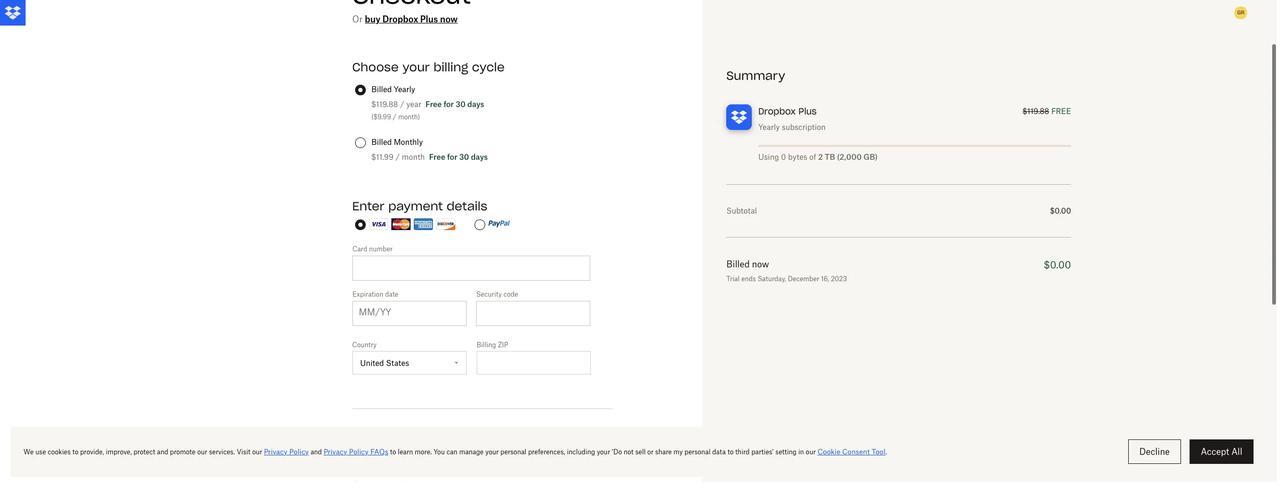 Task type: describe. For each thing, give the bounding box(es) containing it.
billing
[[434, 60, 468, 75]]

billing zip
[[477, 341, 508, 349]]

trial
[[367, 443, 380, 452]]

details
[[447, 199, 487, 214]]

Billed Yearly radio
[[355, 85, 366, 95]]

in
[[388, 481, 394, 483]]

free for month
[[429, 153, 445, 162]]

1 vertical spatial $0.00
[[1044, 259, 1071, 271]]

your
[[407, 468, 421, 477]]

dropbox plus
[[759, 106, 817, 117]]

dropbox inside summary list
[[759, 106, 796, 117]]

days for $119.88 / year free for 30 days ($9.99 / month)
[[468, 100, 484, 109]]

gb)
[[864, 153, 878, 162]]

zip
[[498, 341, 508, 349]]

$11.99 / month free for 30 days
[[371, 153, 488, 162]]

until
[[581, 443, 596, 452]]

free for year
[[426, 100, 442, 109]]

we'll
[[424, 443, 439, 452]]

subscription
[[782, 123, 826, 132]]

trial
[[727, 275, 740, 283]]

required
[[375, 468, 403, 477]]

payment inside . your payment data is encrypted and secure. all amounts shown are in usd.
[[423, 468, 452, 477]]

choose
[[352, 60, 399, 75]]

choose your billing cycle
[[352, 60, 505, 75]]

mastercard image
[[391, 218, 410, 230]]

monthly
[[394, 138, 423, 147]]

it's
[[581, 456, 591, 464]]

enter payment details
[[352, 199, 487, 214]]

unless it's legally required link
[[352, 456, 591, 477]]

2023
[[831, 275, 847, 283]]

summary
[[727, 68, 785, 83]]

free
[[352, 443, 365, 452]]

plan.
[[392, 456, 408, 464]]

are
[[376, 481, 386, 483]]

and
[[512, 468, 525, 477]]

plus inside summary list
[[799, 106, 817, 117]]

cancel
[[352, 456, 374, 464]]

billed monthly
[[371, 138, 423, 147]]

.
[[403, 468, 405, 477]]

discover image
[[436, 218, 455, 230]]

for for free for 30 days
[[447, 153, 458, 162]]

shown
[[352, 481, 374, 483]]

(taxes
[[527, 443, 547, 452]]

2
[[818, 153, 823, 162]]

cycle
[[472, 60, 505, 75]]

0 vertical spatial payment
[[388, 199, 443, 214]]

tb
[[825, 153, 835, 162]]

0 vertical spatial yearly
[[394, 85, 415, 94]]

amex image
[[414, 218, 433, 230]]

charge
[[441, 443, 463, 452]]

0 vertical spatial now
[[440, 14, 458, 25]]

/ for monthly
[[396, 153, 400, 162]]

encrypted
[[478, 468, 511, 477]]

or
[[352, 14, 363, 25]]

cancel,
[[534, 456, 557, 464]]

december
[[788, 275, 820, 283]]

secure.
[[527, 468, 550, 477]]

1 horizontal spatial you
[[520, 456, 532, 464]]

won't
[[439, 456, 457, 464]]

data
[[454, 468, 469, 477]]

gr button
[[1233, 4, 1250, 21]]

month)
[[398, 113, 420, 121]]

enter
[[352, 199, 385, 214]]

is
[[470, 468, 476, 477]]

Billing ZIP text field
[[477, 351, 591, 375]]

ends
[[742, 275, 756, 283]]

amounts
[[563, 468, 591, 477]]

1 vertical spatial your
[[588, 431, 602, 440]]

legally
[[352, 468, 374, 477]]

or buy dropbox plus now
[[352, 14, 458, 25]]

billed yearly
[[371, 85, 415, 94]]



Task type: locate. For each thing, give the bounding box(es) containing it.
. your payment data is encrypted and secure. all amounts shown are in usd.
[[352, 468, 591, 483]]

you right until
[[598, 443, 609, 452]]

$0.00
[[1050, 206, 1071, 215], [1044, 259, 1071, 271]]

payment down the won't
[[423, 468, 452, 477]]

by
[[382, 443, 390, 452]]

of
[[810, 153, 816, 162]]

$119.88 up ($9.99
[[371, 100, 398, 109]]

progress bar inside summary list
[[759, 145, 1071, 147]]

$119.88 for $119.88 free
[[1023, 107, 1049, 116]]

you up won't be refunded link
[[465, 443, 477, 452]]

dropbox
[[383, 14, 418, 25], [759, 106, 796, 117]]

30 up details
[[459, 153, 469, 162]]

1 horizontal spatial yearly
[[759, 123, 780, 132]]

days
[[468, 100, 484, 109], [471, 153, 488, 162]]

for right month
[[447, 153, 458, 162]]

billed up trial
[[727, 259, 750, 270]]

$119.88
[[371, 100, 398, 109], [1023, 107, 1049, 116], [479, 443, 504, 452]]

usd.
[[396, 481, 413, 483]]

1 vertical spatial plus
[[799, 106, 817, 117]]

dropbox right buy
[[383, 14, 418, 25]]

your up billed yearly
[[403, 60, 430, 75]]

days inside $119.88 / year free for 30 days ($9.99 / month)
[[468, 100, 484, 109]]

/ down the billed monthly
[[396, 153, 400, 162]]

dropbox up yearly subscription
[[759, 106, 796, 117]]

when
[[500, 456, 518, 464]]

billed for monthly
[[371, 138, 392, 147]]

plus up the subscription
[[799, 106, 817, 117]]

1 horizontal spatial dropbox
[[759, 106, 796, 117]]

2 horizontal spatial your
[[588, 431, 602, 440]]

won't be refunded link
[[439, 456, 498, 464]]

0 horizontal spatial your
[[375, 456, 390, 464]]

$119.88 left 'free'
[[1023, 107, 1049, 116]]

option group
[[351, 218, 615, 244]]

won't be refunded when you cancel,
[[439, 456, 558, 464]]

None radio
[[474, 220, 485, 230]]

30
[[456, 100, 466, 109], [459, 153, 469, 162]]

2 horizontal spatial you
[[598, 443, 609, 452]]

progress bar
[[759, 145, 1071, 147]]

days down the cycle
[[468, 100, 484, 109]]

billing
[[477, 341, 496, 349]]

/ for yearly
[[400, 100, 404, 109]]

billed now trial ends saturday, december 16, 2023
[[727, 259, 847, 283]]

1 vertical spatial days
[[471, 153, 488, 162]]

now up saturday,
[[752, 259, 769, 270]]

billed up $11.99
[[371, 138, 392, 147]]

0 vertical spatial $0.00
[[1050, 206, 1071, 215]]

your down by
[[375, 456, 390, 464]]

1 horizontal spatial $119.88
[[479, 443, 504, 452]]

year
[[406, 100, 421, 109]]

0 horizontal spatial $119.88
[[371, 100, 398, 109]]

1 vertical spatial yearly
[[759, 123, 780, 132]]

buy
[[365, 14, 380, 25]]

yearly
[[505, 443, 525, 452]]

1 horizontal spatial now
[[752, 259, 769, 270]]

subtotal
[[727, 206, 757, 215]]

paypal image
[[488, 220, 510, 229]]

your
[[403, 60, 430, 75], [588, 431, 602, 440], [375, 456, 390, 464]]

30 for $119.88 / year free for 30 days ($9.99 / month)
[[456, 100, 466, 109]]

0
[[781, 153, 786, 162]]

free
[[1052, 107, 1071, 116]]

30 inside $119.88 / year free for 30 days ($9.99 / month)
[[456, 100, 466, 109]]

your free trial by that date, we'll charge you $119.88 yearly (taxes included) until you cancel your plan. charges
[[352, 431, 609, 464]]

2 vertical spatial your
[[375, 456, 390, 464]]

30 for $11.99 / month free for 30 days
[[459, 153, 469, 162]]

0 horizontal spatial yearly
[[394, 85, 415, 94]]

for for ($9.99 / month)
[[444, 100, 454, 109]]

now up billing
[[440, 14, 458, 25]]

saturday,
[[758, 275, 786, 283]]

refunded
[[469, 456, 498, 464]]

$119.88 inside your free trial by that date, we'll charge you $119.88 yearly (taxes included) until you cancel your plan. charges
[[479, 443, 504, 452]]

bytes
[[788, 153, 807, 162]]

/ right ($9.99
[[393, 113, 397, 121]]

16,
[[821, 275, 829, 283]]

0 horizontal spatial dropbox
[[383, 14, 418, 25]]

unless
[[558, 456, 580, 464]]

2 vertical spatial billed
[[727, 259, 750, 270]]

month
[[402, 153, 425, 162]]

plus
[[420, 14, 438, 25], [799, 106, 817, 117]]

0 vertical spatial dropbox
[[383, 14, 418, 25]]

$119.88 inside summary list
[[1023, 107, 1049, 116]]

0 vertical spatial days
[[468, 100, 484, 109]]

charges
[[409, 456, 437, 464]]

$119.88 / year free for 30 days ($9.99 / month)
[[371, 100, 484, 121]]

0 vertical spatial free
[[426, 100, 442, 109]]

1 vertical spatial for
[[447, 153, 458, 162]]

None radio
[[355, 220, 366, 230]]

plus up "choose your billing cycle"
[[420, 14, 438, 25]]

0 horizontal spatial plus
[[420, 14, 438, 25]]

summary list
[[727, 68, 1071, 285]]

billed right billed yearly option
[[371, 85, 392, 94]]

1 vertical spatial dropbox
[[759, 106, 796, 117]]

buy dropbox plus now link
[[365, 14, 458, 25]]

1 vertical spatial now
[[752, 259, 769, 270]]

yearly
[[394, 85, 415, 94], [759, 123, 780, 132]]

days for $11.99 / month free for 30 days
[[471, 153, 488, 162]]

payment up the amex icon
[[388, 199, 443, 214]]

visa image
[[369, 218, 388, 230]]

(2,000
[[837, 153, 862, 162]]

be
[[459, 456, 467, 464]]

Billed Monthly radio
[[355, 138, 366, 148]]

1 vertical spatial payment
[[423, 468, 452, 477]]

0 vertical spatial /
[[400, 100, 404, 109]]

1 vertical spatial /
[[393, 113, 397, 121]]

yearly subscription
[[759, 123, 826, 132]]

for inside $119.88 / year free for 30 days ($9.99 / month)
[[444, 100, 454, 109]]

30 down billing
[[456, 100, 466, 109]]

billed for now
[[727, 259, 750, 270]]

$119.88 for $119.88 / year free for 30 days ($9.99 / month)
[[371, 100, 398, 109]]

yearly inside summary list
[[759, 123, 780, 132]]

($9.99
[[371, 113, 391, 121]]

1 horizontal spatial your
[[403, 60, 430, 75]]

1 vertical spatial 30
[[459, 153, 469, 162]]

billed
[[371, 85, 392, 94], [371, 138, 392, 147], [727, 259, 750, 270]]

$119.88 free
[[1023, 107, 1071, 116]]

yearly up the year
[[394, 85, 415, 94]]

for
[[444, 100, 454, 109], [447, 153, 458, 162]]

1 vertical spatial free
[[429, 153, 445, 162]]

for right the year
[[444, 100, 454, 109]]

$119.88 inside $119.88 / year free for 30 days ($9.99 / month)
[[371, 100, 398, 109]]

0 vertical spatial for
[[444, 100, 454, 109]]

country
[[352, 341, 377, 349]]

unless it's legally required
[[352, 456, 591, 477]]

0 horizontal spatial now
[[440, 14, 458, 25]]

using 0 bytes of 2 tb (2,000 gb)
[[759, 153, 878, 162]]

1 horizontal spatial plus
[[799, 106, 817, 117]]

now
[[440, 14, 458, 25], [752, 259, 769, 270]]

using
[[759, 153, 779, 162]]

days up details
[[471, 153, 488, 162]]

/ left the year
[[400, 100, 404, 109]]

2 vertical spatial /
[[396, 153, 400, 162]]

yearly down dropbox plus
[[759, 123, 780, 132]]

you up and in the bottom left of the page
[[520, 456, 532, 464]]

0 vertical spatial your
[[403, 60, 430, 75]]

free right the year
[[426, 100, 442, 109]]

0 vertical spatial 30
[[456, 100, 466, 109]]

free inside $119.88 / year free for 30 days ($9.99 / month)
[[426, 100, 442, 109]]

free
[[426, 100, 442, 109], [429, 153, 445, 162]]

now inside billed now trial ends saturday, december 16, 2023
[[752, 259, 769, 270]]

your up until
[[588, 431, 602, 440]]

2 horizontal spatial $119.88
[[1023, 107, 1049, 116]]

payment
[[388, 199, 443, 214], [423, 468, 452, 477]]

free right month
[[429, 153, 445, 162]]

date,
[[406, 443, 422, 452]]

$11.99
[[371, 153, 394, 162]]

0 horizontal spatial you
[[465, 443, 477, 452]]

gr
[[1238, 9, 1245, 16]]

all
[[552, 468, 561, 477]]

$119.88 up won't be refunded when you cancel,
[[479, 443, 504, 452]]

1 vertical spatial billed
[[371, 138, 392, 147]]

0 vertical spatial plus
[[420, 14, 438, 25]]

billed for yearly
[[371, 85, 392, 94]]

0 vertical spatial billed
[[371, 85, 392, 94]]

that
[[391, 443, 405, 452]]

included)
[[548, 443, 579, 452]]

you
[[465, 443, 477, 452], [598, 443, 609, 452], [520, 456, 532, 464]]

billed inside billed now trial ends saturday, december 16, 2023
[[727, 259, 750, 270]]



Task type: vqa. For each thing, say whether or not it's contained in the screenshot.
Sync popup button
no



